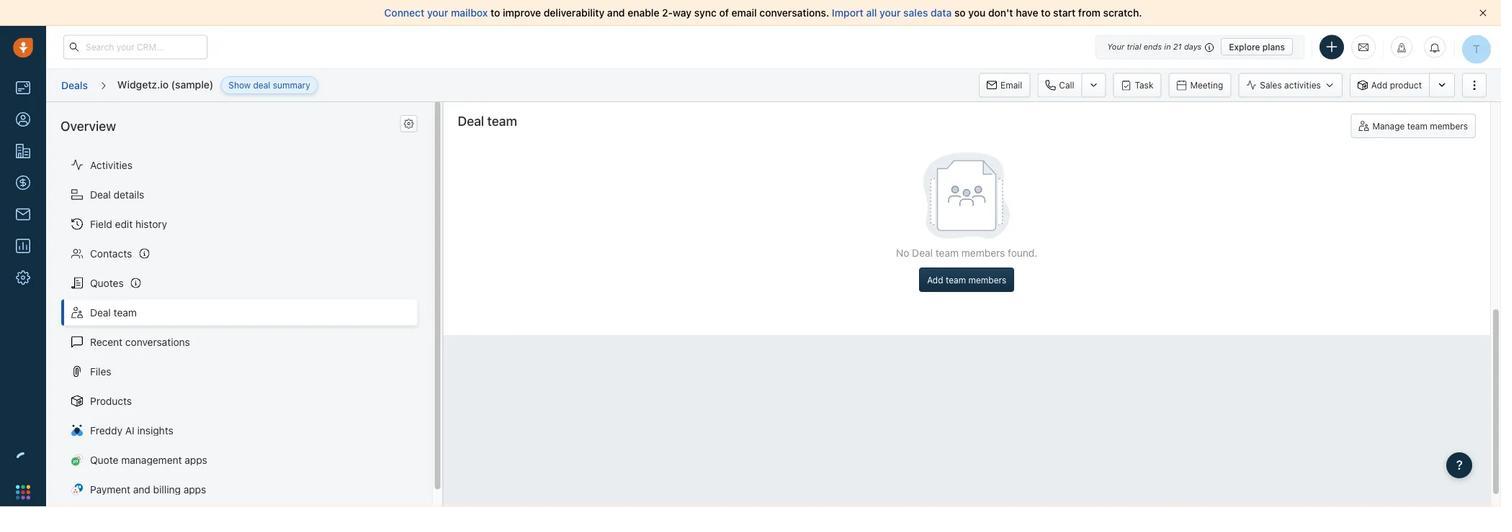 Task type: vqa. For each thing, say whether or not it's contained in the screenshot.
All Contacts button
no



Task type: locate. For each thing, give the bounding box(es) containing it.
0 vertical spatial add
[[1372, 80, 1388, 90]]

0 horizontal spatial to
[[491, 7, 500, 19]]

way
[[673, 7, 692, 19]]

0 horizontal spatial and
[[133, 484, 151, 496]]

0 horizontal spatial add
[[927, 275, 944, 285]]

plans
[[1263, 42, 1285, 52]]

add team members button
[[920, 268, 1015, 292]]

apps right billing at the left bottom
[[184, 484, 206, 496]]

to right mailbox
[[491, 7, 500, 19]]

1 vertical spatial add
[[927, 275, 944, 285]]

conversations.
[[760, 7, 830, 19]]

0 vertical spatial deal team
[[458, 113, 517, 129]]

deal
[[253, 80, 270, 90]]

details
[[114, 189, 144, 201]]

import all your sales data link
[[832, 7, 955, 19]]

add down the no deal team members found. at the right of page
[[927, 275, 944, 285]]

members inside the add team members button
[[969, 275, 1007, 285]]

members inside manage team members button
[[1431, 121, 1469, 131]]

0 horizontal spatial deal team
[[90, 307, 137, 319]]

your
[[427, 7, 448, 19], [880, 7, 901, 19]]

deal team
[[458, 113, 517, 129], [90, 307, 137, 319]]

payment and billing apps
[[90, 484, 206, 496]]

sync
[[694, 7, 717, 19]]

add inside 'button'
[[1372, 80, 1388, 90]]

1 horizontal spatial add
[[1372, 80, 1388, 90]]

manage
[[1373, 121, 1405, 131]]

import
[[832, 7, 864, 19]]

apps right management at left
[[185, 455, 207, 466]]

ends
[[1144, 42, 1162, 52]]

close image
[[1480, 9, 1487, 17]]

your
[[1108, 42, 1125, 52]]

your left mailbox
[[427, 7, 448, 19]]

members
[[1431, 121, 1469, 131], [962, 247, 1005, 259], [969, 275, 1007, 285]]

1 vertical spatial and
[[133, 484, 151, 496]]

1 vertical spatial members
[[962, 247, 1005, 259]]

no
[[896, 247, 910, 259]]

add product button
[[1350, 73, 1430, 98]]

members down the no deal team members found. at the right of page
[[969, 275, 1007, 285]]

2 vertical spatial members
[[969, 275, 1007, 285]]

team
[[488, 113, 517, 129], [1408, 121, 1428, 131], [936, 247, 959, 259], [946, 275, 966, 285], [114, 307, 137, 319]]

0 horizontal spatial your
[[427, 7, 448, 19]]

2-
[[662, 7, 673, 19]]

and left billing at the left bottom
[[133, 484, 151, 496]]

no deal team members found.
[[896, 247, 1038, 259]]

management
[[121, 455, 182, 466]]

explore plans link
[[1221, 38, 1293, 55]]

(sample)
[[171, 78, 213, 90]]

product
[[1390, 80, 1422, 90]]

days
[[1185, 42, 1202, 52]]

connect your mailbox link
[[384, 7, 491, 19]]

sales activities
[[1260, 80, 1321, 90]]

enable
[[628, 7, 660, 19]]

add
[[1372, 80, 1388, 90], [927, 275, 944, 285]]

don't
[[989, 7, 1014, 19]]

add left product
[[1372, 80, 1388, 90]]

deliverability
[[544, 7, 605, 19]]

and left the enable
[[607, 7, 625, 19]]

1 horizontal spatial to
[[1041, 7, 1051, 19]]

found.
[[1008, 247, 1038, 259]]

edit
[[115, 218, 133, 230]]

call button
[[1038, 73, 1082, 98]]

1 horizontal spatial your
[[880, 7, 901, 19]]

email
[[1001, 80, 1023, 90]]

all
[[866, 7, 877, 19]]

products
[[90, 395, 132, 407]]

members up 'add team members' at the right of page
[[962, 247, 1005, 259]]

email button
[[979, 73, 1031, 98]]

to
[[491, 7, 500, 19], [1041, 7, 1051, 19]]

deal
[[458, 113, 484, 129], [90, 189, 111, 201], [912, 247, 933, 259], [90, 307, 111, 319]]

add for add team members
[[927, 275, 944, 285]]

recent
[[90, 336, 123, 348]]

activities
[[90, 159, 133, 171]]

members for add team members
[[969, 275, 1007, 285]]

your right the all
[[880, 7, 901, 19]]

add inside button
[[927, 275, 944, 285]]

0 vertical spatial members
[[1431, 121, 1469, 131]]

and
[[607, 7, 625, 19], [133, 484, 151, 496]]

sales activities button
[[1239, 73, 1350, 98], [1239, 73, 1343, 98]]

1 horizontal spatial and
[[607, 7, 625, 19]]

to left start
[[1041, 7, 1051, 19]]

have
[[1016, 7, 1039, 19]]

1 to from the left
[[491, 7, 500, 19]]

explore plans
[[1229, 42, 1285, 52]]

field
[[90, 218, 112, 230]]

widgetz.io
[[117, 78, 169, 90]]

members right manage
[[1431, 121, 1469, 131]]



Task type: describe. For each thing, give the bounding box(es) containing it.
contacts
[[90, 248, 132, 260]]

call
[[1059, 80, 1075, 90]]

add team members
[[927, 275, 1007, 285]]

add product
[[1372, 80, 1422, 90]]

recent conversations
[[90, 336, 190, 348]]

activities
[[1285, 80, 1321, 90]]

your trial ends in 21 days
[[1108, 42, 1202, 52]]

data
[[931, 7, 952, 19]]

mailbox
[[451, 7, 488, 19]]

2 your from the left
[[880, 7, 901, 19]]

connect
[[384, 7, 425, 19]]

add for add product
[[1372, 80, 1388, 90]]

manage team members button
[[1351, 114, 1476, 138]]

freshworks switcher image
[[16, 486, 30, 500]]

0 vertical spatial and
[[607, 7, 625, 19]]

0 vertical spatial apps
[[185, 455, 207, 466]]

mng settings image
[[404, 119, 414, 129]]

1 vertical spatial apps
[[184, 484, 206, 496]]

payment
[[90, 484, 130, 496]]

sales
[[904, 7, 928, 19]]

deal details
[[90, 189, 144, 201]]

overview
[[61, 118, 116, 134]]

connect your mailbox to improve deliverability and enable 2-way sync of email conversations. import all your sales data so you don't have to start from scratch.
[[384, 7, 1142, 19]]

1 horizontal spatial deal team
[[458, 113, 517, 129]]

ai
[[125, 425, 135, 437]]

freddy
[[90, 425, 123, 437]]

field edit history
[[90, 218, 167, 230]]

from
[[1079, 7, 1101, 19]]

email image
[[1359, 41, 1369, 53]]

show deal summary
[[229, 80, 310, 90]]

email
[[732, 7, 757, 19]]

task
[[1135, 80, 1154, 90]]

meeting button
[[1169, 73, 1232, 98]]

improve
[[503, 7, 541, 19]]

team inside button
[[1408, 121, 1428, 131]]

Search your CRM... text field
[[63, 35, 208, 59]]

21
[[1174, 42, 1182, 52]]

1 vertical spatial deal team
[[90, 307, 137, 319]]

members for manage team members
[[1431, 121, 1469, 131]]

deals
[[61, 79, 88, 91]]

deal right no
[[912, 247, 933, 259]]

freddy ai insights
[[90, 425, 173, 437]]

task button
[[1114, 73, 1162, 98]]

in
[[1165, 42, 1171, 52]]

sales
[[1260, 80, 1282, 90]]

insights
[[137, 425, 173, 437]]

quotes
[[90, 277, 124, 289]]

deals link
[[61, 74, 89, 97]]

of
[[719, 7, 729, 19]]

quote management apps
[[90, 455, 207, 466]]

deal left details
[[90, 189, 111, 201]]

quote
[[90, 455, 119, 466]]

history
[[135, 218, 167, 230]]

deal right the "mng settings" image
[[458, 113, 484, 129]]

trial
[[1127, 42, 1142, 52]]

1 your from the left
[[427, 7, 448, 19]]

billing
[[153, 484, 181, 496]]

widgetz.io (sample)
[[117, 78, 213, 90]]

deal up recent
[[90, 307, 111, 319]]

scratch.
[[1104, 7, 1142, 19]]

start
[[1054, 7, 1076, 19]]

team inside button
[[946, 275, 966, 285]]

explore
[[1229, 42, 1261, 52]]

show
[[229, 80, 251, 90]]

meeting
[[1191, 80, 1224, 90]]

so
[[955, 7, 966, 19]]

2 to from the left
[[1041, 7, 1051, 19]]

manage team members
[[1373, 121, 1469, 131]]

you
[[969, 7, 986, 19]]

summary
[[273, 80, 310, 90]]

files
[[90, 366, 111, 378]]

conversations
[[125, 336, 190, 348]]



